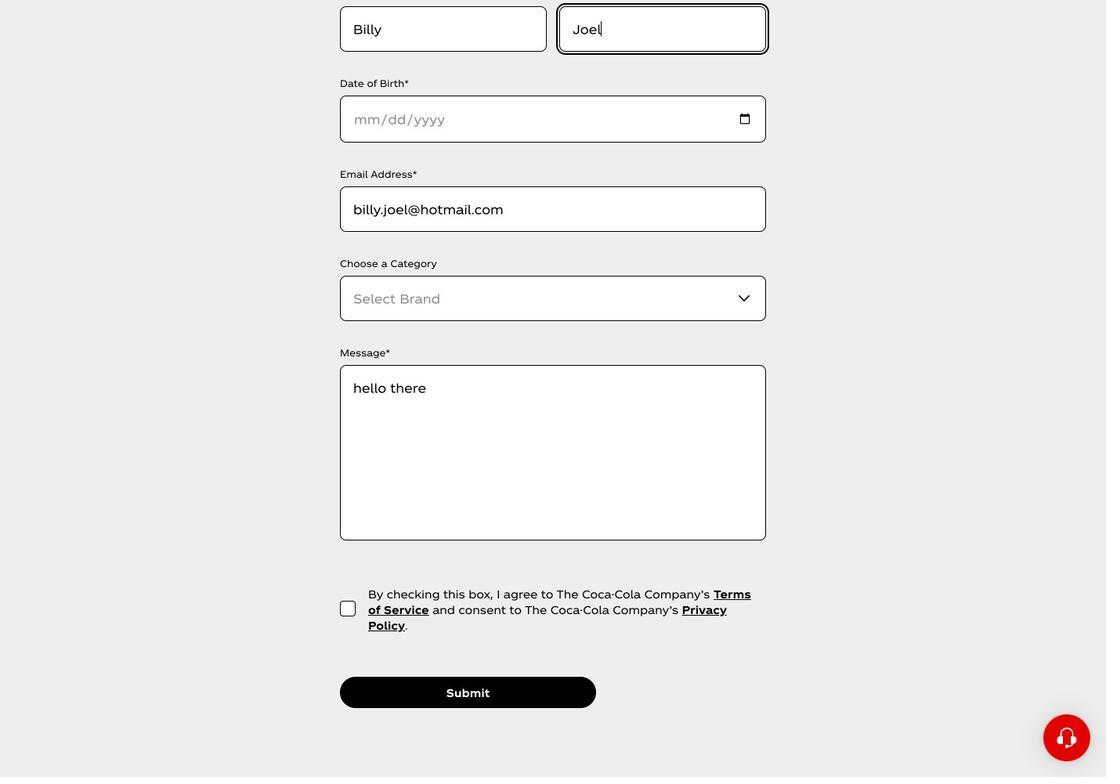 Task type: vqa. For each thing, say whether or not it's contained in the screenshot.
Coca Cola Company Logo
no



Task type: locate. For each thing, give the bounding box(es) containing it.
Message* text field
[[340, 365, 766, 541]]

live chat element
[[1044, 715, 1091, 762]]



Task type: describe. For each thing, give the bounding box(es) containing it.
Date of Birth*   Please Enter date in mm/dd/yyyy format only
 date field
[[340, 96, 766, 143]]

First Name* text field
[[340, 6, 547, 52]]

 By checking this box, I agree to The Coca-Cola Company's Terms of Service and consent to The Coca-Cola Company's Privacy Policy. checkbox
[[340, 601, 356, 617]]

Email Address* email field
[[340, 186, 766, 232]]

Last Name* text field
[[559, 6, 766, 52]]



